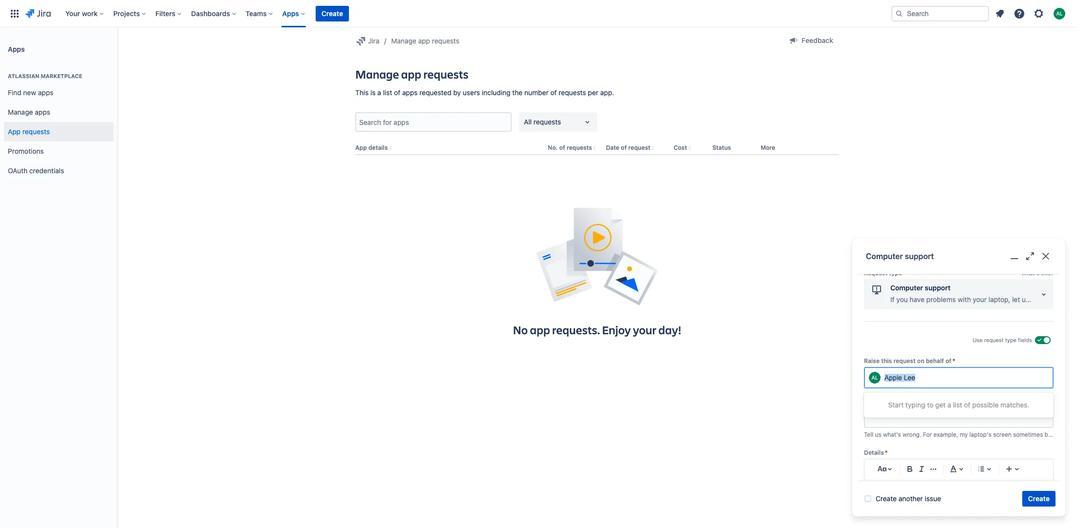 Task type: locate. For each thing, give the bounding box(es) containing it.
request right use
[[985, 337, 1004, 344]]

type
[[890, 270, 902, 277], [1006, 337, 1017, 344]]

context icon image
[[355, 35, 367, 47], [355, 35, 367, 47]]

app.
[[600, 88, 614, 97]]

get
[[936, 401, 946, 409]]

1 vertical spatial app
[[355, 144, 367, 152]]

type inside popup button
[[1006, 337, 1017, 344]]

app left details
[[355, 144, 367, 152]]

users
[[463, 88, 480, 97]]

manage app requests link
[[391, 35, 460, 47]]

0 horizontal spatial your
[[633, 322, 657, 338]]

example,
[[934, 431, 958, 439]]

to
[[927, 401, 934, 409]]

0 vertical spatial apps
[[282, 9, 299, 17]]

requests down the manage apps
[[22, 127, 50, 136]]

1 vertical spatial apps
[[8, 45, 25, 53]]

of right date
[[621, 144, 627, 152]]

0 horizontal spatial open image
[[582, 117, 593, 128]]

computer support image
[[871, 284, 883, 296]]

2 vertical spatial manage
[[8, 108, 33, 116]]

1 vertical spatial manage
[[355, 66, 399, 82]]

status
[[713, 144, 731, 152]]

open image
[[582, 117, 593, 128], [1038, 289, 1050, 300]]

1 horizontal spatial us
[[1022, 296, 1030, 304]]

computer for computer support if you have problems with your laptop, let us know here.
[[891, 284, 923, 292]]

support up problems at the bottom right of page
[[925, 284, 951, 292]]

including
[[482, 88, 511, 97]]

requests down 'primary' element
[[432, 37, 460, 45]]

notifications image
[[994, 8, 1006, 19]]

1 horizontal spatial list
[[953, 401, 963, 409]]

lists image
[[976, 464, 988, 475]]

0 horizontal spatial create
[[322, 9, 343, 17]]

bold ⌘b image
[[904, 464, 916, 475]]

2 vertical spatial request
[[894, 358, 916, 365]]

app down 'primary' element
[[418, 37, 430, 45]]

of right number
[[551, 88, 557, 97]]

app inside 'app requests' link
[[8, 127, 21, 136]]

text styles image
[[877, 464, 888, 475]]

computer inside computer support if you have problems with your laptop, let us know here.
[[891, 284, 923, 292]]

computer support if you have problems with your laptop, let us know here.
[[891, 284, 1066, 304]]

1 vertical spatial manage app requests
[[355, 66, 469, 82]]

manage down find
[[8, 108, 33, 116]]

0 horizontal spatial list
[[383, 88, 392, 97]]

type left fields
[[1006, 337, 1017, 344]]

0 horizontal spatial app
[[8, 127, 21, 136]]

us inside computer support if you have problems with your laptop, let us know here.
[[1022, 296, 1030, 304]]

* down computer support
[[903, 270, 906, 277]]

apps left requested
[[402, 88, 418, 97]]

app requests
[[8, 127, 50, 136]]

banner containing your work
[[0, 0, 1077, 27]]

1 horizontal spatial a
[[948, 401, 952, 409]]

go full screen image
[[1025, 251, 1036, 263]]

open image down this?
[[1038, 289, 1050, 300]]

a right "get"
[[948, 401, 952, 409]]

type down computer support
[[890, 270, 902, 277]]

0 vertical spatial request
[[629, 144, 651, 152]]

0 vertical spatial create button
[[316, 6, 349, 21]]

your left day!
[[633, 322, 657, 338]]

computer up request type *
[[866, 252, 903, 261]]

None text field
[[865, 410, 1053, 428]]

requests
[[432, 37, 460, 45], [424, 66, 469, 82], [559, 88, 586, 97], [534, 118, 561, 126], [22, 127, 50, 136], [567, 144, 592, 152]]

1 horizontal spatial apps
[[282, 9, 299, 17]]

request right date
[[629, 144, 651, 152]]

request type *
[[864, 270, 906, 277]]

1 horizontal spatial type
[[1006, 337, 1017, 344]]

0 vertical spatial support
[[905, 252, 934, 261]]

support inside computer support if you have problems with your laptop, let us know here.
[[925, 284, 951, 292]]

this?
[[1041, 270, 1054, 277]]

support
[[905, 252, 934, 261], [925, 284, 951, 292]]

raise
[[864, 358, 880, 365]]

app right no
[[530, 322, 550, 338]]

support for computer support if you have problems with your laptop, let us know here.
[[925, 284, 951, 292]]

Search for requested apps field
[[356, 114, 511, 131]]

your profile and settings image
[[1054, 8, 1066, 19]]

manage inside 'link'
[[391, 37, 416, 45]]

0 horizontal spatial a
[[378, 88, 381, 97]]

atlassian marketplace group
[[4, 63, 113, 184]]

what's this?
[[1022, 270, 1054, 277]]

apps right teams "dropdown button" at the top
[[282, 9, 299, 17]]

0 vertical spatial your
[[973, 296, 987, 304]]

open image down the per
[[582, 117, 593, 128]]

teams
[[246, 9, 267, 17]]

manage for 'manage apps' link
[[8, 108, 33, 116]]

cost button
[[674, 144, 687, 152]]

Search field
[[892, 6, 989, 21]]

apps inside apps popup button
[[282, 9, 299, 17]]

list right "get"
[[953, 401, 963, 409]]

projects button
[[110, 6, 150, 21]]

screen
[[993, 431, 1012, 439]]

apps up atlassian
[[8, 45, 25, 53]]

banner
[[0, 0, 1077, 27]]

find
[[8, 88, 21, 97]]

oauth credentials
[[8, 167, 64, 175]]

no.
[[548, 144, 558, 152]]

1 horizontal spatial app
[[355, 144, 367, 152]]

0 vertical spatial app
[[8, 127, 21, 136]]

manage right jira
[[391, 37, 416, 45]]

apps button
[[279, 6, 309, 21]]

tell us what's wrong. for example, my laptop's screen sometimes blinks.
[[864, 431, 1063, 439]]

1 vertical spatial list
[[953, 401, 963, 409]]

jira image
[[25, 8, 51, 19], [25, 8, 51, 19]]

promotions
[[8, 147, 44, 155]]

2 horizontal spatial request
[[985, 337, 1004, 344]]

filters
[[156, 9, 176, 17]]

apps
[[38, 88, 53, 97], [402, 88, 418, 97], [35, 108, 50, 116]]

1 vertical spatial app
[[401, 66, 422, 82]]

1 vertical spatial type
[[1006, 337, 1017, 344]]

us right "tell"
[[875, 431, 882, 439]]

behalf
[[926, 358, 944, 365]]

marketplace
[[41, 73, 82, 79]]

app requests link
[[4, 122, 113, 142]]

computer up you
[[891, 284, 923, 292]]

blinks.
[[1045, 431, 1063, 439]]

1 horizontal spatial your
[[973, 296, 987, 304]]

discard & close image
[[1040, 251, 1052, 263]]

manage up is
[[355, 66, 399, 82]]

use request type fields
[[973, 337, 1032, 344]]

request inside popup button
[[985, 337, 1004, 344]]

requests up requested
[[424, 66, 469, 82]]

day!
[[659, 322, 682, 338]]

start typing to get a list of possible matches.
[[889, 401, 1030, 409]]

0 horizontal spatial request
[[629, 144, 651, 152]]

summary *
[[864, 399, 895, 407]]

1 vertical spatial your
[[633, 322, 657, 338]]

new
[[23, 88, 36, 97]]

my
[[960, 431, 968, 439]]

request left on in the right bottom of the page
[[894, 358, 916, 365]]

0 vertical spatial manage
[[391, 37, 416, 45]]

1 horizontal spatial request
[[894, 358, 916, 365]]

another
[[899, 495, 923, 504]]

date
[[606, 144, 620, 152]]

*
[[903, 270, 906, 277], [953, 358, 956, 365], [893, 399, 895, 407], [885, 450, 888, 457]]

app up promotions
[[8, 127, 21, 136]]

create inside 'primary' element
[[322, 9, 343, 17]]

manage inside atlassian marketplace "group"
[[8, 108, 33, 116]]

0 vertical spatial us
[[1022, 296, 1030, 304]]

None text field
[[871, 290, 873, 299], [885, 374, 917, 382], [871, 290, 873, 299], [885, 374, 917, 382]]

create button
[[316, 6, 349, 21], [1023, 492, 1056, 507]]

no. of requests button
[[548, 144, 592, 152]]

support up request type *
[[905, 252, 934, 261]]

1 vertical spatial us
[[875, 431, 882, 439]]

a
[[378, 88, 381, 97], [948, 401, 952, 409]]

here.
[[1050, 296, 1066, 304]]

have
[[910, 296, 925, 304]]

this is a list of apps requested by users including the number of requests per app.
[[355, 88, 614, 97]]

requested
[[420, 88, 452, 97]]

0 vertical spatial computer
[[866, 252, 903, 261]]

1 vertical spatial computer
[[891, 284, 923, 292]]

0 horizontal spatial type
[[890, 270, 902, 277]]

on
[[918, 358, 925, 365]]

1 vertical spatial a
[[948, 401, 952, 409]]

app
[[8, 127, 21, 136], [355, 144, 367, 152]]

of left possible
[[964, 401, 971, 409]]

us right let
[[1022, 296, 1030, 304]]

requests right all
[[534, 118, 561, 126]]

list
[[383, 88, 392, 97], [953, 401, 963, 409]]

us
[[1022, 296, 1030, 304], [875, 431, 882, 439]]

your
[[65, 9, 80, 17]]

1 horizontal spatial create button
[[1023, 492, 1056, 507]]

a right is
[[378, 88, 381, 97]]

of
[[394, 88, 401, 97], [551, 88, 557, 97], [560, 144, 565, 152], [621, 144, 627, 152], [946, 358, 952, 365], [964, 401, 971, 409]]

1 vertical spatial open image
[[1038, 289, 1050, 300]]

your inside computer support if you have problems with your laptop, let us know here.
[[973, 296, 987, 304]]

of right behalf
[[946, 358, 952, 365]]

laptop's
[[970, 431, 992, 439]]

1 vertical spatial support
[[925, 284, 951, 292]]

computer
[[866, 252, 903, 261], [891, 284, 923, 292]]

1 vertical spatial request
[[985, 337, 1004, 344]]

fields
[[1018, 337, 1032, 344]]

2 horizontal spatial create
[[1029, 495, 1050, 504]]

atlassian
[[8, 73, 39, 79]]

manage app requests down 'primary' element
[[391, 37, 460, 45]]

feedback button
[[782, 33, 839, 48]]

0 vertical spatial open image
[[582, 117, 593, 128]]

0 vertical spatial app
[[418, 37, 430, 45]]

manage app requests
[[391, 37, 460, 45], [355, 66, 469, 82]]

* right the summary
[[893, 399, 895, 407]]

credentials
[[29, 167, 64, 175]]

0 horizontal spatial us
[[875, 431, 882, 439]]

manage app requests up requested
[[355, 66, 469, 82]]

list right is
[[383, 88, 392, 97]]

is
[[371, 88, 376, 97]]

0 horizontal spatial create button
[[316, 6, 349, 21]]

your right with
[[973, 296, 987, 304]]

app up requested
[[401, 66, 422, 82]]

number
[[525, 88, 549, 97]]

app for app requests
[[8, 127, 21, 136]]

start
[[889, 401, 904, 409]]



Task type: describe. For each thing, give the bounding box(es) containing it.
problems
[[927, 296, 956, 304]]

typing
[[906, 401, 926, 409]]

the
[[512, 88, 523, 97]]

what's this? button
[[1022, 270, 1054, 277]]

requests.
[[552, 322, 600, 338]]

1 vertical spatial create button
[[1023, 492, 1056, 507]]

requests inside atlassian marketplace "group"
[[22, 127, 50, 136]]

projects
[[113, 9, 140, 17]]

app details
[[355, 144, 388, 152]]

tell
[[864, 431, 874, 439]]

more
[[761, 144, 776, 152]]

apps right the new
[[38, 88, 53, 97]]

manage apps
[[8, 108, 50, 116]]

requests right no.
[[567, 144, 592, 152]]

let
[[1013, 296, 1020, 304]]

details
[[369, 144, 388, 152]]

use
[[973, 337, 983, 344]]

promotions link
[[4, 142, 113, 161]]

request for date of request
[[629, 144, 651, 152]]

atlassian marketplace
[[8, 73, 82, 79]]

details *
[[864, 450, 888, 457]]

per
[[588, 88, 599, 97]]

0 horizontal spatial apps
[[8, 45, 25, 53]]

dashboards button
[[188, 6, 240, 21]]

no app requests. enjoy your day!
[[513, 322, 682, 338]]

what's
[[1022, 270, 1040, 277]]

jira link
[[355, 35, 380, 47]]

of right no.
[[560, 144, 565, 152]]

sometimes
[[1014, 431, 1043, 439]]

your work button
[[62, 6, 107, 21]]

more formatting image
[[928, 464, 940, 475]]

know
[[1032, 296, 1048, 304]]

request
[[864, 270, 888, 277]]

date of request
[[606, 144, 651, 152]]

italic ⌘i image
[[916, 464, 928, 475]]

manage apps link
[[4, 103, 113, 122]]

computer for computer support
[[866, 252, 903, 261]]

by
[[453, 88, 461, 97]]

computer support
[[866, 252, 934, 261]]

requests left the per
[[559, 88, 586, 97]]

0 vertical spatial list
[[383, 88, 392, 97]]

you
[[897, 296, 908, 304]]

manage for manage app requests 'link'
[[391, 37, 416, 45]]

cost
[[674, 144, 687, 152]]

settings image
[[1033, 8, 1045, 19]]

1 horizontal spatial create
[[876, 495, 897, 504]]

2 vertical spatial app
[[530, 322, 550, 338]]

dashboards
[[191, 9, 230, 17]]

minimize image
[[1009, 251, 1021, 263]]

support for computer support
[[905, 252, 934, 261]]

create button inside 'primary' element
[[316, 6, 349, 21]]

no
[[513, 322, 528, 338]]

possible
[[973, 401, 999, 409]]

find new apps link
[[4, 83, 113, 103]]

details
[[864, 450, 884, 457]]

* right details
[[885, 450, 888, 457]]

of right is
[[394, 88, 401, 97]]

apps down find new apps
[[35, 108, 50, 116]]

requests inside 'link'
[[432, 37, 460, 45]]

with
[[958, 296, 971, 304]]

sidebar navigation image
[[107, 39, 128, 59]]

1 horizontal spatial open image
[[1038, 289, 1050, 300]]

0 vertical spatial type
[[890, 270, 902, 277]]

feedback
[[802, 36, 834, 44]]

primary element
[[6, 0, 892, 27]]

this
[[355, 88, 369, 97]]

create another issue
[[876, 495, 941, 504]]

work
[[82, 9, 98, 17]]

date of request button
[[606, 144, 651, 152]]

if
[[891, 296, 895, 304]]

app for app details
[[355, 144, 367, 152]]

all requests
[[524, 118, 561, 126]]

your work
[[65, 9, 98, 17]]

no. of requests
[[548, 144, 592, 152]]

filters button
[[153, 6, 185, 21]]

enjoy
[[602, 322, 631, 338]]

find new apps
[[8, 88, 53, 97]]

summary
[[864, 399, 892, 407]]

appswitcher icon image
[[9, 8, 21, 19]]

wrong.
[[903, 431, 922, 439]]

raise this request on behalf of *
[[864, 358, 956, 365]]

issue
[[925, 495, 941, 504]]

help image
[[1014, 8, 1026, 19]]

oauth credentials link
[[4, 161, 113, 181]]

all
[[524, 118, 532, 126]]

app inside 'link'
[[418, 37, 430, 45]]

* right behalf
[[953, 358, 956, 365]]

for
[[923, 431, 932, 439]]

0 vertical spatial manage app requests
[[391, 37, 460, 45]]

oauth
[[8, 167, 27, 175]]

what's
[[883, 431, 901, 439]]

request for raise this request on behalf of *
[[894, 358, 916, 365]]

teams button
[[243, 6, 277, 21]]

search image
[[896, 10, 903, 17]]

laptop,
[[989, 296, 1011, 304]]

matches.
[[1001, 401, 1030, 409]]

0 vertical spatial a
[[378, 88, 381, 97]]

use request type fields button
[[973, 337, 1032, 344]]



Task type: vqa. For each thing, say whether or not it's contained in the screenshot.
"a" in See how a Jira Hero mapped their team's workflow
no



